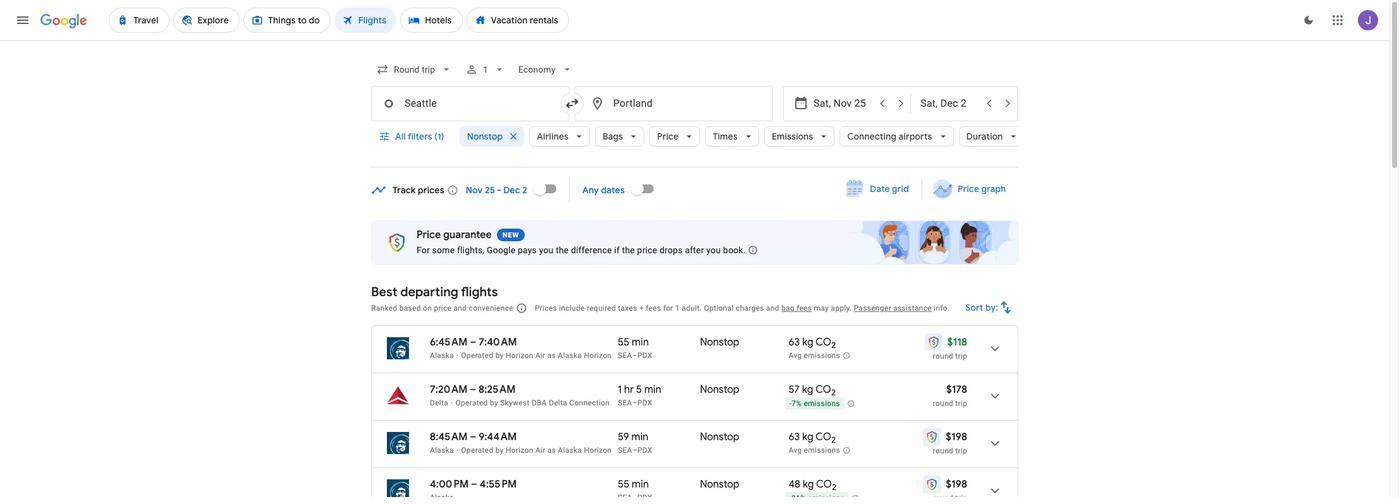 Task type: describe. For each thing, give the bounding box(es) containing it.
operated for 7:40 am
[[461, 352, 494, 360]]

nonstop for 59
[[700, 431, 740, 444]]

57
[[789, 384, 800, 397]]

connecting
[[848, 131, 897, 142]]

none search field containing all filters (1)
[[371, 54, 1025, 168]]

4:00 pm
[[430, 479, 469, 491]]

63 kg co 2 for $198
[[789, 431, 836, 446]]

price graph
[[958, 183, 1006, 195]]

price for price
[[657, 131, 679, 142]]

pdx for 55 min
[[638, 352, 653, 360]]

avg for 55 min
[[789, 352, 802, 361]]

any
[[583, 184, 599, 196]]

55 min sea – pdx
[[618, 336, 653, 360]]

alaska down include
[[558, 352, 582, 360]]

 image for 6:45 am
[[457, 352, 459, 360]]

airlines button
[[529, 121, 590, 152]]

include
[[559, 304, 585, 313]]

emissions for $198
[[804, 447, 840, 455]]

graph
[[982, 183, 1006, 195]]

passenger
[[854, 304, 892, 313]]

6:45 am
[[430, 336, 468, 349]]

kg for 59
[[802, 431, 814, 444]]

trip for $198
[[956, 447, 968, 456]]

connecting airports button
[[840, 121, 954, 152]]

price guarantee
[[417, 229, 492, 242]]

price for price graph
[[958, 183, 979, 195]]

Departure text field
[[814, 87, 872, 121]]

8:25 am
[[479, 384, 516, 397]]

dates
[[601, 184, 625, 196]]

departing
[[401, 285, 458, 300]]

for some flights, google pays you the difference if the price drops after you book.
[[417, 245, 746, 255]]

$118
[[948, 336, 968, 349]]

skywest
[[500, 399, 530, 408]]

duration button
[[959, 121, 1025, 152]]

Arrival time: 4:55 PM. text field
[[480, 479, 517, 491]]

horizon down 7:40 am
[[506, 352, 534, 360]]

round for $198
[[933, 447, 954, 456]]

2 you from the left
[[707, 245, 721, 255]]

main menu image
[[15, 13, 30, 28]]

1 button
[[461, 54, 511, 85]]

1 vertical spatial operated
[[456, 399, 488, 408]]

$198 for 63
[[946, 431, 968, 444]]

date grid
[[870, 183, 909, 195]]

+
[[639, 304, 644, 313]]

adult.
[[682, 304, 702, 313]]

– right 6:45 am
[[470, 336, 476, 349]]

leaves seattle-tacoma international airport at 4:00 pm on saturday, november 25 and arrives at portland international airport at 4:55 pm on saturday, november 25. element
[[430, 479, 517, 491]]

kg inside "48 kg co 2"
[[803, 479, 814, 491]]

assistance
[[894, 304, 932, 313]]

some
[[432, 245, 455, 255]]

7:20 am – 8:25 am
[[430, 384, 516, 397]]

 image for 8:45 am
[[457, 446, 459, 455]]

9:44 am
[[479, 431, 517, 444]]

may
[[814, 304, 829, 313]]

optional
[[704, 304, 734, 313]]

if
[[614, 245, 620, 255]]

round trip for $198
[[933, 447, 968, 456]]

price button
[[650, 121, 700, 152]]

dba
[[532, 399, 547, 408]]

find the best price region
[[371, 174, 1019, 211]]

for
[[663, 304, 673, 313]]

4:55 pm
[[480, 479, 517, 491]]

trip for $118
[[956, 352, 968, 361]]

total duration 1 hr 5 min. element
[[618, 384, 700, 398]]

date grid button
[[837, 178, 919, 200]]

co for 59
[[816, 431, 832, 444]]

2 for 59
[[832, 435, 836, 446]]

4 nonstop flight. element from the top
[[700, 479, 740, 493]]

59
[[618, 431, 629, 444]]

any dates
[[583, 184, 625, 196]]

– left arrival time: 8:25 am. text box at the bottom left of page
[[470, 384, 476, 397]]

– inside 55 min sea – pdx
[[632, 352, 638, 360]]

emissions for $118
[[804, 352, 840, 361]]

ranked
[[371, 304, 397, 313]]

2 for 1
[[832, 388, 836, 399]]

kg for 1
[[802, 384, 814, 397]]

emissions
[[772, 131, 813, 142]]

apply.
[[831, 304, 852, 313]]

1 vertical spatial by
[[490, 399, 498, 408]]

charges
[[736, 304, 764, 313]]

nonstop flight. element for 59
[[700, 431, 740, 446]]

63 kg co 2 for $118
[[789, 336, 836, 351]]

operated for 9:44 am
[[461, 446, 494, 455]]

horizon left 55 min sea – pdx
[[584, 352, 612, 360]]

passenger assistance button
[[854, 304, 932, 313]]

7:40 am
[[479, 336, 517, 349]]

by for 7:40 am
[[496, 352, 504, 360]]

min for 59 min sea – pdx
[[632, 431, 649, 444]]

prices include required taxes + fees for 1 adult. optional charges and bag fees may apply. passenger assistance
[[535, 304, 932, 313]]

$178
[[947, 384, 968, 397]]

air for 6:45 am – 7:40 am
[[536, 352, 546, 360]]

1 and from the left
[[454, 304, 467, 313]]

-
[[789, 400, 792, 409]]

sort
[[966, 302, 984, 314]]

– right 8:45 am
[[470, 431, 476, 444]]

flight details. leaves seattle-tacoma international airport at 4:00 pm on saturday, november 25 and arrives at portland international airport at 4:55 pm on saturday, november 25. image
[[980, 476, 1011, 498]]

co for 1
[[816, 384, 832, 397]]

best
[[371, 285, 398, 300]]

$198 for 48
[[946, 479, 968, 491]]

best departing flights
[[371, 285, 498, 300]]

as for 9:44 am
[[548, 446, 556, 455]]

learn more about ranking image
[[516, 303, 527, 314]]

by:
[[986, 302, 999, 314]]

leaves seattle-tacoma international airport at 8:45 am on saturday, november 25 and arrives at portland international airport at 9:44 am on saturday, november 25. element
[[430, 431, 517, 444]]

sort by:
[[966, 302, 999, 314]]

– inside 1 hr 5 min sea – pdx
[[632, 399, 638, 408]]

avg for 59 min
[[789, 447, 802, 455]]

required
[[587, 304, 616, 313]]

by for 9:44 am
[[496, 446, 504, 455]]

total duration 55 min. element for 63
[[618, 336, 700, 351]]

1 hr 5 min sea – pdx
[[618, 384, 662, 408]]

New feature text field
[[497, 229, 525, 242]]

Return text field
[[921, 87, 979, 121]]

Arrival time: 8:25 AM. text field
[[479, 384, 516, 397]]

1 for 1 hr 5 min sea – pdx
[[618, 384, 622, 397]]

48 kg co 2
[[789, 479, 837, 493]]

55 for 55 min sea – pdx
[[618, 336, 630, 349]]

airports
[[899, 131, 932, 142]]

118 US dollars text field
[[948, 336, 968, 349]]

59 min sea – pdx
[[618, 431, 653, 455]]

nonstop flight. element for 55
[[700, 336, 740, 351]]

– left arrival time: 4:55 pm. text box
[[471, 479, 477, 491]]

bag fees button
[[782, 304, 812, 313]]

horizon left 59 min sea – pdx
[[584, 446, 612, 455]]

4:00 pm – 4:55 pm
[[430, 479, 517, 491]]

Arrival time: 7:40 AM. text field
[[479, 336, 517, 349]]

1 delta from the left
[[430, 399, 448, 408]]

guarantee
[[443, 229, 492, 242]]

taxes
[[618, 304, 637, 313]]

round inside $178 round trip
[[933, 400, 954, 409]]

2 for 55
[[832, 340, 836, 351]]

google
[[487, 245, 516, 255]]

filters
[[408, 131, 432, 142]]

leaves seattle-tacoma international airport at 7:20 am on saturday, november 25 and arrives at portland international airport at 8:25 am on saturday, november 25. element
[[430, 384, 516, 397]]

flights
[[461, 285, 498, 300]]

198 US dollars text field
[[946, 431, 968, 444]]

Departure time: 7:20 AM. text field
[[430, 384, 468, 397]]

air for 8:45 am – 9:44 am
[[536, 446, 546, 455]]

25 – dec
[[485, 184, 520, 196]]

leaves seattle-tacoma international airport at 6:45 am on saturday, november 25 and arrives at portland international airport at 7:40 am on saturday, november 25. element
[[430, 336, 517, 349]]

(1)
[[435, 131, 444, 142]]

48
[[789, 479, 801, 491]]



Task type: vqa. For each thing, say whether or not it's contained in the screenshot.
Flight search box
no



Task type: locate. For each thing, give the bounding box(es) containing it.
2 round from the top
[[933, 400, 954, 409]]

0 horizontal spatial fees
[[646, 304, 661, 313]]

horizon down 9:44 am
[[506, 446, 534, 455]]

nonstop button
[[460, 121, 524, 152]]

min down 59 min sea – pdx
[[632, 479, 649, 491]]

0 vertical spatial round trip
[[933, 352, 968, 361]]

0 horizontal spatial 1
[[483, 65, 488, 75]]

and down flights
[[454, 304, 467, 313]]

0 vertical spatial pdx
[[638, 352, 653, 360]]

emissions button
[[764, 121, 835, 152]]

0 vertical spatial $198
[[946, 431, 968, 444]]

1 round from the top
[[933, 352, 954, 361]]

$198 left flight details. leaves seattle-tacoma international airport at 4:00 pm on saturday, november 25 and arrives at portland international airport at 4:55 pm on saturday, november 25. image
[[946, 479, 968, 491]]

Arrival time: 9:44 AM. text field
[[479, 431, 517, 444]]

– down total duration 59 min. element
[[632, 446, 638, 455]]

nov
[[466, 184, 483, 196]]

emissions down 57 kg co 2
[[804, 400, 840, 409]]

alaska down "departure time: 6:45 am." text field
[[430, 352, 454, 360]]

sea down "hr"
[[618, 399, 632, 408]]

55 inside 55 min sea – pdx
[[618, 336, 630, 349]]

operated by skywest dba delta connection
[[456, 399, 610, 408]]

0 vertical spatial 1
[[483, 65, 488, 75]]

1 horizontal spatial 1
[[618, 384, 622, 397]]

min
[[632, 336, 649, 349], [645, 384, 662, 397], [632, 431, 649, 444], [632, 479, 649, 491]]

operated by horizon air as alaska horizon down 7:40 am
[[461, 352, 612, 360]]

None search field
[[371, 54, 1025, 168]]

round for $118
[[933, 352, 954, 361]]

3 trip from the top
[[956, 447, 968, 456]]

1 you from the left
[[539, 245, 554, 255]]

1 trip from the top
[[956, 352, 968, 361]]

total duration 55 min. element down for
[[618, 336, 700, 351]]

63 for 55 min
[[789, 336, 800, 349]]

pdx down total duration 59 min. element
[[638, 446, 653, 455]]

2 vertical spatial round
[[933, 447, 954, 456]]

operated by horizon air as alaska horizon down 9:44 am text field
[[461, 446, 612, 455]]

0 vertical spatial operated by horizon air as alaska horizon
[[461, 352, 612, 360]]

co inside "48 kg co 2"
[[816, 479, 832, 491]]

avg emissions up "48 kg co 2"
[[789, 447, 840, 455]]

178 US dollars text field
[[947, 384, 968, 397]]

for
[[417, 245, 430, 255]]

1 avg emissions from the top
[[789, 352, 840, 361]]

operated by horizon air as alaska horizon for 9:44 am
[[461, 446, 612, 455]]

None field
[[371, 58, 458, 81], [514, 58, 579, 81], [371, 58, 458, 81], [514, 58, 579, 81]]

pdx inside 55 min sea – pdx
[[638, 352, 653, 360]]

as for 7:40 am
[[548, 352, 556, 360]]

2 down -7% emissions
[[832, 435, 836, 446]]

1 horizontal spatial price
[[637, 245, 657, 255]]

nonstop inside "popup button"
[[467, 131, 503, 142]]

0 vertical spatial emissions
[[804, 352, 840, 361]]

2 as from the top
[[548, 446, 556, 455]]

emissions up "48 kg co 2"
[[804, 447, 840, 455]]

price right on
[[434, 304, 452, 313]]

total duration 55 min. element
[[618, 336, 700, 351], [618, 479, 700, 493]]

operated down 7:20 am – 8:25 am
[[456, 399, 488, 408]]

total duration 55 min. element down total duration 59 min. element
[[618, 479, 700, 493]]

0 horizontal spatial price
[[417, 229, 441, 242]]

0 vertical spatial by
[[496, 352, 504, 360]]

the left difference
[[556, 245, 569, 255]]

price left drops
[[637, 245, 657, 255]]

1 emissions from the top
[[804, 352, 840, 361]]

3 round from the top
[[933, 447, 954, 456]]

63 kg co 2 down may
[[789, 336, 836, 351]]

track
[[393, 184, 416, 196]]

fees right +
[[646, 304, 661, 313]]

1
[[483, 65, 488, 75], [676, 304, 680, 313], [618, 384, 622, 397]]

2 air from the top
[[536, 446, 546, 455]]

0 vertical spatial round
[[933, 352, 954, 361]]

nonstop flight. element for 1
[[700, 384, 740, 398]]

alaska down connection
[[558, 446, 582, 455]]

0 vertical spatial air
[[536, 352, 546, 360]]

flight details. leaves seattle-tacoma international airport at 8:45 am on saturday, november 25 and arrives at portland international airport at 9:44 am on saturday, november 25. image
[[980, 429, 1011, 459]]

sea up "hr"
[[618, 352, 632, 360]]

3 pdx from the top
[[638, 446, 653, 455]]

0 horizontal spatial the
[[556, 245, 569, 255]]

1 the from the left
[[556, 245, 569, 255]]

total duration 59 min. element
[[618, 431, 700, 446]]

price inside popup button
[[657, 131, 679, 142]]

loading results progress bar
[[0, 40, 1390, 43]]

all
[[395, 131, 406, 142]]

kg right 48
[[803, 479, 814, 491]]

2 vertical spatial 1
[[618, 384, 622, 397]]

1 vertical spatial air
[[536, 446, 546, 455]]

avg emissions for $118
[[789, 352, 840, 361]]

after
[[685, 245, 704, 255]]

flights,
[[457, 245, 485, 255]]

1 pdx from the top
[[638, 352, 653, 360]]

– down 5
[[632, 399, 638, 408]]

sea for 55
[[618, 352, 632, 360]]

$198 left flight details. leaves seattle-tacoma international airport at 8:45 am on saturday, november 25 and arrives at portland international airport at 9:44 am on saturday, november 25. "image" at the right bottom of page
[[946, 431, 968, 444]]

min for 55 min sea – pdx
[[632, 336, 649, 349]]

2 inside find the best price region
[[523, 184, 528, 196]]

2 63 from the top
[[789, 431, 800, 444]]

1 vertical spatial emissions
[[804, 400, 840, 409]]

2 vertical spatial price
[[417, 229, 441, 242]]

1 vertical spatial 63 kg co 2
[[789, 431, 836, 446]]

-7% emissions
[[789, 400, 840, 409]]

round trip
[[933, 352, 968, 361], [933, 447, 968, 456]]

2 inside "48 kg co 2"
[[832, 483, 837, 493]]

pays
[[518, 245, 537, 255]]

kg right 57
[[802, 384, 814, 397]]

operated by horizon air as alaska horizon for 7:40 am
[[461, 352, 612, 360]]

difference
[[571, 245, 612, 255]]

1 horizontal spatial you
[[707, 245, 721, 255]]

1 vertical spatial 1
[[676, 304, 680, 313]]

1 round trip from the top
[[933, 352, 968, 361]]

pdx down 5
[[638, 399, 653, 408]]

1 inside 1 hr 5 min sea – pdx
[[618, 384, 622, 397]]

as down prices
[[548, 352, 556, 360]]

sea inside 59 min sea – pdx
[[618, 446, 632, 455]]

Departure time: 4:00 PM. text field
[[430, 479, 469, 491]]

2 vertical spatial operated
[[461, 446, 494, 455]]

avg up 48
[[789, 447, 802, 455]]

1 nonstop flight. element from the top
[[700, 336, 740, 351]]

avg emissions up 57 kg co 2
[[789, 352, 840, 361]]

1 vertical spatial avg
[[789, 447, 802, 455]]

3 sea from the top
[[618, 446, 632, 455]]

0 vertical spatial operated
[[461, 352, 494, 360]]

and left bag
[[766, 304, 780, 313]]

by down 8:25 am
[[490, 399, 498, 408]]

min down +
[[632, 336, 649, 349]]

1 avg from the top
[[789, 352, 802, 361]]

horizon
[[506, 352, 534, 360], [584, 352, 612, 360], [506, 446, 534, 455], [584, 446, 612, 455]]

min right 5
[[645, 384, 662, 397]]

you right after
[[707, 245, 721, 255]]

min inside 55 min sea – pdx
[[632, 336, 649, 349]]

pdx up 5
[[638, 352, 653, 360]]

2 vertical spatial by
[[496, 446, 504, 455]]

pdx inside 59 min sea – pdx
[[638, 446, 653, 455]]

2 fees from the left
[[797, 304, 812, 313]]

1 55 from the top
[[618, 336, 630, 349]]

duration
[[967, 131, 1003, 142]]

round down $118
[[933, 352, 954, 361]]

1 air from the top
[[536, 352, 546, 360]]

 image
[[457, 352, 459, 360], [457, 446, 459, 455]]

emissions
[[804, 352, 840, 361], [804, 400, 840, 409], [804, 447, 840, 455]]

sea inside 55 min sea – pdx
[[618, 352, 632, 360]]

1 as from the top
[[548, 352, 556, 360]]

1 vertical spatial price
[[958, 183, 979, 195]]

air down the "dba"
[[536, 446, 546, 455]]

change appearance image
[[1294, 5, 1324, 35]]

prices
[[535, 304, 557, 313]]

2 the from the left
[[622, 245, 635, 255]]

1 vertical spatial 55
[[618, 479, 630, 491]]

as down operated by skywest dba delta connection
[[548, 446, 556, 455]]

– up 5
[[632, 352, 638, 360]]

2 vertical spatial emissions
[[804, 447, 840, 455]]

None text field
[[575, 86, 773, 121]]

the right if
[[622, 245, 635, 255]]

 image down 8:45 am text box
[[457, 446, 459, 455]]

2 pdx from the top
[[638, 399, 653, 408]]

2 delta from the left
[[549, 399, 567, 408]]

1 vertical spatial 63
[[789, 431, 800, 444]]

1 vertical spatial price
[[434, 304, 452, 313]]

price right "bags" popup button
[[657, 131, 679, 142]]

trip down 178 us dollars text field
[[956, 400, 968, 409]]

1  image from the top
[[457, 352, 459, 360]]

co up -7% emissions
[[816, 384, 832, 397]]

delta
[[430, 399, 448, 408], [549, 399, 567, 408]]

8:45 am – 9:44 am
[[430, 431, 517, 444]]

sea inside 1 hr 5 min sea – pdx
[[618, 399, 632, 408]]

grid
[[892, 183, 909, 195]]

convenience
[[469, 304, 513, 313]]

198 US dollars text field
[[946, 479, 968, 491]]

2 horizontal spatial price
[[958, 183, 979, 195]]

1 vertical spatial avg emissions
[[789, 447, 840, 455]]

2  image from the top
[[457, 446, 459, 455]]

price left 'graph'
[[958, 183, 979, 195]]

hr
[[624, 384, 634, 397]]

1 horizontal spatial delta
[[549, 399, 567, 408]]

None text field
[[371, 86, 570, 121]]

1 vertical spatial as
[[548, 446, 556, 455]]

2 inside 57 kg co 2
[[832, 388, 836, 399]]

0 vertical spatial 55
[[618, 336, 630, 349]]

fees
[[646, 304, 661, 313], [797, 304, 812, 313]]

1 total duration 55 min. element from the top
[[618, 336, 700, 351]]

1 inside popup button
[[483, 65, 488, 75]]

sea down the 59
[[618, 446, 632, 455]]

2 sea from the top
[[618, 399, 632, 408]]

trip down 198 us dollars text field
[[956, 447, 968, 456]]

kg down bag fees button
[[802, 336, 814, 349]]

round
[[933, 352, 954, 361], [933, 400, 954, 409], [933, 447, 954, 456]]

63 down bag fees button
[[789, 336, 800, 349]]

2 total duration 55 min. element from the top
[[618, 479, 700, 493]]

1 horizontal spatial fees
[[797, 304, 812, 313]]

bags button
[[595, 121, 645, 152]]

air up the "dba"
[[536, 352, 546, 360]]

8:45 am
[[430, 431, 468, 444]]

1 $198 from the top
[[946, 431, 968, 444]]

swap origin and destination. image
[[565, 96, 580, 111]]

57 kg co 2
[[789, 384, 836, 399]]

min right the 59
[[632, 431, 649, 444]]

2 55 from the top
[[618, 479, 630, 491]]

7%
[[792, 400, 802, 409]]

0 vertical spatial 63
[[789, 336, 800, 349]]

delta down 7:20 am
[[430, 399, 448, 408]]

0 horizontal spatial price
[[434, 304, 452, 313]]

2 vertical spatial trip
[[956, 447, 968, 456]]

learn more about tracked prices image
[[447, 184, 458, 196]]

55 min
[[618, 479, 649, 491]]

alaska
[[430, 352, 454, 360], [558, 352, 582, 360], [430, 446, 454, 455], [558, 446, 582, 455]]

min inside 59 min sea – pdx
[[632, 431, 649, 444]]

2 operated by horizon air as alaska horizon from the top
[[461, 446, 612, 455]]

trip down $118
[[956, 352, 968, 361]]

2 63 kg co 2 from the top
[[789, 431, 836, 446]]

by down arrival time: 7:40 am. text box
[[496, 352, 504, 360]]

– inside 59 min sea – pdx
[[632, 446, 638, 455]]

1 63 from the top
[[789, 336, 800, 349]]

 image down "departure time: 6:45 am." text field
[[457, 352, 459, 360]]

2 vertical spatial sea
[[618, 446, 632, 455]]

2 right 25 – dec
[[523, 184, 528, 196]]

3 nonstop flight. element from the top
[[700, 431, 740, 446]]

price inside button
[[958, 183, 979, 195]]

2 nonstop flight. element from the top
[[700, 384, 740, 398]]

track prices
[[393, 184, 444, 196]]

2 down apply. at the right
[[832, 340, 836, 351]]

2 emissions from the top
[[804, 400, 840, 409]]

0 vertical spatial 63 kg co 2
[[789, 336, 836, 351]]

date
[[870, 183, 890, 195]]

co down may
[[816, 336, 832, 349]]

connection
[[570, 399, 610, 408]]

–
[[470, 336, 476, 349], [632, 352, 638, 360], [470, 384, 476, 397], [632, 399, 638, 408], [470, 431, 476, 444], [632, 446, 638, 455], [471, 479, 477, 491]]

1 horizontal spatial the
[[622, 245, 635, 255]]

1 vertical spatial sea
[[618, 399, 632, 408]]

as
[[548, 352, 556, 360], [548, 446, 556, 455]]

nov 25 – dec 2
[[466, 184, 528, 196]]

2 vertical spatial pdx
[[638, 446, 653, 455]]

0 vertical spatial price
[[637, 245, 657, 255]]

sort by: button
[[961, 293, 1019, 323]]

0 horizontal spatial delta
[[430, 399, 448, 408]]

Departure time: 8:45 AM. text field
[[430, 431, 468, 444]]

0 horizontal spatial and
[[454, 304, 467, 313]]

fees right bag
[[797, 304, 812, 313]]

round down 198 us dollars text field
[[933, 447, 954, 456]]

pdx for 59 min
[[638, 446, 653, 455]]

price for price guarantee
[[417, 229, 441, 242]]

times
[[713, 131, 738, 142]]

ranked based on price and convenience
[[371, 304, 513, 313]]

min inside 1 hr 5 min sea – pdx
[[645, 384, 662, 397]]

2 horizontal spatial 1
[[676, 304, 680, 313]]

2 up -7% emissions
[[832, 388, 836, 399]]

1 horizontal spatial price
[[657, 131, 679, 142]]

co for 55
[[816, 336, 832, 349]]

63 down 7%
[[789, 431, 800, 444]]

avg emissions for $198
[[789, 447, 840, 455]]

3 emissions from the top
[[804, 447, 840, 455]]

55
[[618, 336, 630, 349], [618, 479, 630, 491]]

nonstop for 1
[[700, 384, 740, 397]]

7:20 am
[[430, 384, 468, 397]]

nonstop
[[467, 131, 503, 142], [700, 336, 740, 349], [700, 384, 740, 397], [700, 431, 740, 444], [700, 479, 740, 491]]

1 vertical spatial pdx
[[638, 399, 653, 408]]

round trip for $118
[[933, 352, 968, 361]]

emissions up 57 kg co 2
[[804, 352, 840, 361]]

price up for
[[417, 229, 441, 242]]

all filters (1) button
[[371, 121, 455, 152]]

1 vertical spatial round trip
[[933, 447, 968, 456]]

flight details. leaves seattle-tacoma international airport at 6:45 am on saturday, november 25 and arrives at portland international airport at 7:40 am on saturday, november 25. image
[[980, 334, 1011, 364]]

based
[[399, 304, 421, 313]]

0 vertical spatial avg
[[789, 352, 802, 361]]

2 right 48
[[832, 483, 837, 493]]

kg inside 57 kg co 2
[[802, 384, 814, 397]]

2 avg from the top
[[789, 447, 802, 455]]

operated by horizon air as alaska horizon
[[461, 352, 612, 360], [461, 446, 612, 455]]

63 for 59 min
[[789, 431, 800, 444]]

connecting airports
[[848, 131, 932, 142]]

1 vertical spatial $198
[[946, 479, 968, 491]]

co down -7% emissions
[[816, 431, 832, 444]]

bag
[[782, 304, 795, 313]]

2 round trip from the top
[[933, 447, 968, 456]]

55 down 59 min sea – pdx
[[618, 479, 630, 491]]

delta right the "dba"
[[549, 399, 567, 408]]

nonstop for 55
[[700, 336, 740, 349]]

the
[[556, 245, 569, 255], [622, 245, 635, 255]]

co inside 57 kg co 2
[[816, 384, 832, 397]]

co right 48
[[816, 479, 832, 491]]

trip
[[956, 352, 968, 361], [956, 400, 968, 409], [956, 447, 968, 456]]

55 down the "taxes"
[[618, 336, 630, 349]]

flight details. leaves seattle-tacoma international airport at 7:20 am on saturday, november 25 and arrives at portland international airport at 8:25 am on saturday, november 25. image
[[980, 381, 1011, 412]]

total duration 55 min. element for 48
[[618, 479, 700, 493]]

1 vertical spatial round
[[933, 400, 954, 409]]

1 vertical spatial  image
[[457, 446, 459, 455]]

1 vertical spatial trip
[[956, 400, 968, 409]]

1 operated by horizon air as alaska horizon from the top
[[461, 352, 612, 360]]

best departing flights main content
[[371, 174, 1019, 498]]

you right pays
[[539, 245, 554, 255]]

nonstop flight. element
[[700, 336, 740, 351], [700, 384, 740, 398], [700, 431, 740, 446], [700, 479, 740, 493]]

2 avg emissions from the top
[[789, 447, 840, 455]]

by down 9:44 am text field
[[496, 446, 504, 455]]

1 horizontal spatial and
[[766, 304, 780, 313]]

Departure time: 6:45 AM. text field
[[430, 336, 468, 349]]

round trip down 198 us dollars text field
[[933, 447, 968, 456]]

on
[[423, 304, 432, 313]]

0 vertical spatial price
[[657, 131, 679, 142]]

0 vertical spatial trip
[[956, 352, 968, 361]]

6:45 am – 7:40 am
[[430, 336, 517, 349]]

price graph button
[[925, 178, 1016, 200]]

new
[[503, 231, 519, 240]]

0 vertical spatial avg emissions
[[789, 352, 840, 361]]

0 vertical spatial sea
[[618, 352, 632, 360]]

2 and from the left
[[766, 304, 780, 313]]

min for 55 min
[[632, 479, 649, 491]]

63 kg co 2 down -7% emissions
[[789, 431, 836, 446]]

bags
[[603, 131, 623, 142]]

1 for 1
[[483, 65, 488, 75]]

2 $198 from the top
[[946, 479, 968, 491]]

kg down -7% emissions
[[802, 431, 814, 444]]

alaska down 8:45 am
[[430, 446, 454, 455]]

0 vertical spatial as
[[548, 352, 556, 360]]

times button
[[705, 121, 759, 152]]

1 vertical spatial operated by horizon air as alaska horizon
[[461, 446, 612, 455]]

operated
[[461, 352, 494, 360], [456, 399, 488, 408], [461, 446, 494, 455]]

55 for 55 min
[[618, 479, 630, 491]]

2 trip from the top
[[956, 400, 968, 409]]

1 63 kg co 2 from the top
[[789, 336, 836, 351]]

book.
[[723, 245, 746, 255]]

price
[[637, 245, 657, 255], [434, 304, 452, 313]]

round trip down $118
[[933, 352, 968, 361]]

learn more about price guarantee image
[[738, 235, 768, 266]]

$178 round trip
[[933, 384, 968, 409]]

1 fees from the left
[[646, 304, 661, 313]]

kg for 55
[[802, 336, 814, 349]]

pdx inside 1 hr 5 min sea – pdx
[[638, 399, 653, 408]]

air
[[536, 352, 546, 360], [536, 446, 546, 455]]

0 vertical spatial  image
[[457, 352, 459, 360]]

0 vertical spatial total duration 55 min. element
[[618, 336, 700, 351]]

5
[[636, 384, 642, 397]]

0 horizontal spatial you
[[539, 245, 554, 255]]

avg up 57
[[789, 352, 802, 361]]

round down 178 us dollars text field
[[933, 400, 954, 409]]

operated down leaves seattle-tacoma international airport at 8:45 am on saturday, november 25 and arrives at portland international airport at 9:44 am on saturday, november 25. 'element'
[[461, 446, 494, 455]]

co
[[816, 336, 832, 349], [816, 384, 832, 397], [816, 431, 832, 444], [816, 479, 832, 491]]

1 sea from the top
[[618, 352, 632, 360]]

1 vertical spatial total duration 55 min. element
[[618, 479, 700, 493]]

all filters (1)
[[395, 131, 444, 142]]

2
[[523, 184, 528, 196], [832, 340, 836, 351], [832, 388, 836, 399], [832, 435, 836, 446], [832, 483, 837, 493]]

operated down 6:45 am – 7:40 am
[[461, 352, 494, 360]]

sea for 59
[[618, 446, 632, 455]]

trip inside $178 round trip
[[956, 400, 968, 409]]

63 kg co 2
[[789, 336, 836, 351], [789, 431, 836, 446]]



